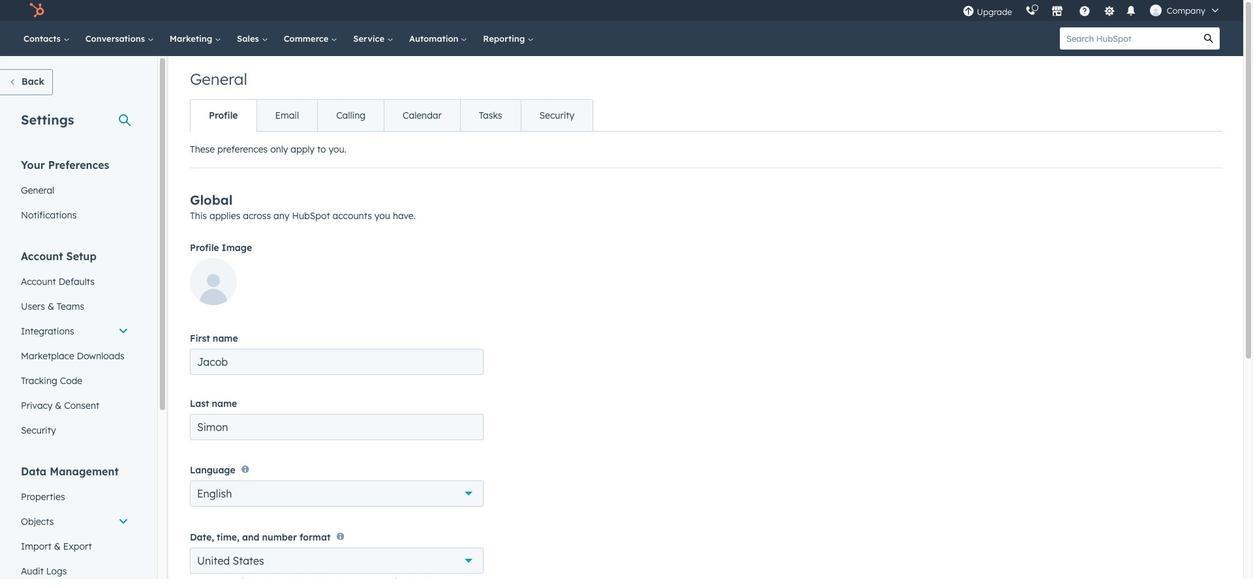 Task type: locate. For each thing, give the bounding box(es) containing it.
None text field
[[190, 349, 484, 375]]

None text field
[[190, 415, 484, 441]]

menu
[[956, 0, 1228, 21]]

data management element
[[13, 465, 136, 580]]

navigation
[[190, 99, 594, 132]]

jacob simon image
[[1150, 5, 1162, 16]]

account setup element
[[13, 249, 136, 443]]



Task type: describe. For each thing, give the bounding box(es) containing it.
Search HubSpot search field
[[1060, 27, 1198, 50]]

marketplaces image
[[1051, 6, 1063, 18]]

your preferences element
[[13, 158, 136, 228]]



Task type: vqa. For each thing, say whether or not it's contained in the screenshot.
Integrations on the left bottom
no



